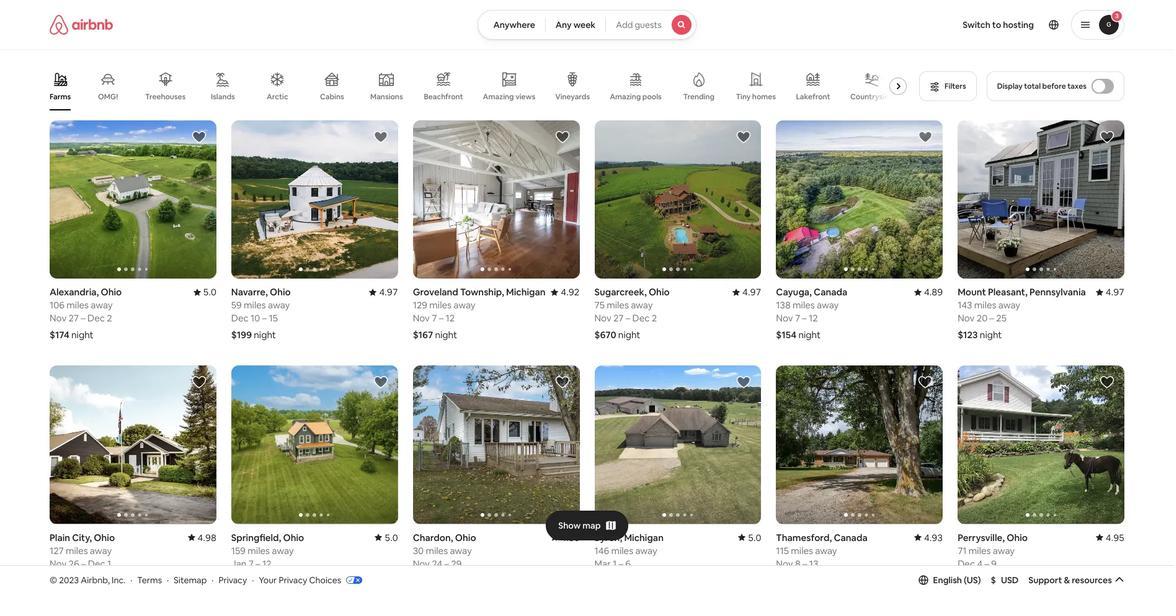Task type: describe. For each thing, give the bounding box(es) containing it.
group for springfield, ohio
[[231, 366, 398, 524]]

miles for alexandria, ohio 106 miles away nov 27 – dec 2 $174 night
[[67, 299, 89, 311]]

add to wishlist: mount pleasant, pennsylvania image
[[1100, 130, 1115, 145]]

township,
[[460, 286, 504, 298]]

4.97 out of 5 average rating image for sugarcreek, ohio 75 miles away nov 27 – dec 2 $670 night
[[733, 286, 762, 298]]

map
[[583, 520, 601, 531]]

total
[[1025, 81, 1041, 91]]

islands
[[211, 92, 235, 102]]

inc.
[[112, 574, 126, 586]]

away inside the mount pleasant, pennsylvania 143 miles away nov 20 – 25 $123 night
[[999, 299, 1021, 311]]

miles inside the mount pleasant, pennsylvania 143 miles away nov 20 – 25 $123 night
[[975, 299, 997, 311]]

privacy link
[[219, 574, 247, 586]]

groveland
[[413, 286, 458, 298]]

$154
[[777, 329, 797, 341]]

– inside the groveland township, michigan 129 miles away nov 7 – 12 $167 night
[[439, 312, 444, 324]]

springfield, ohio 159 miles away jan 7 – 12 $148 night
[[231, 532, 304, 586]]

night inside sugarcreek, ohio 75 miles away nov 27 – dec 2 $670 night
[[619, 329, 641, 341]]

©
[[50, 574, 57, 586]]

navarre, ohio 59 miles away dec 10 – 15 $199 night
[[231, 286, 291, 341]]

1 inside byron, michigan 146 miles away mar 1 – 6
[[613, 558, 617, 570]]

– for springfield, ohio 159 miles away jan 7 – 12 $148 night
[[256, 558, 260, 570]]

treehouses
[[145, 92, 186, 102]]

$199
[[231, 329, 252, 341]]

4.97 for sugarcreek, ohio 75 miles away nov 27 – dec 2 $670 night
[[743, 286, 762, 298]]

dec inside sugarcreek, ohio 75 miles away nov 27 – dec 2 $670 night
[[633, 312, 650, 324]]

ohio for alexandria, ohio 106 miles away nov 27 – dec 2 $174 night
[[101, 286, 122, 298]]

countryside
[[851, 92, 894, 102]]

chardon,
[[413, 532, 453, 543]]

cayuga, canada 138 miles away nov 7 – 12 $154 night
[[777, 286, 848, 341]]

add to wishlist: byron, michigan image
[[737, 375, 752, 390]]

canada for 138 miles away
[[814, 286, 848, 298]]

away inside the groveland township, michigan 129 miles away nov 7 – 12 $167 night
[[454, 299, 476, 311]]

terms · sitemap · privacy ·
[[137, 574, 254, 586]]

– for thamesford, canada 115 miles away nov 8 – 13
[[803, 558, 808, 570]]

group for plain city, ohio
[[50, 366, 216, 524]]

nov inside the groveland township, michigan 129 miles away nov 7 – 12 $167 night
[[413, 312, 430, 324]]

miles for perrysville, ohio 71 miles away dec 4 – 9 $177 night
[[969, 545, 991, 557]]

4.92
[[561, 286, 580, 298]]

75
[[595, 299, 605, 311]]

ohio for perrysville, ohio 71 miles away dec 4 – 9 $177 night
[[1007, 532, 1028, 543]]

hosting
[[1004, 19, 1035, 30]]

group for mount pleasant, pennsylvania
[[958, 120, 1175, 279]]

138
[[777, 299, 791, 311]]

your privacy choices
[[259, 574, 341, 586]]

2 horizontal spatial 5.0
[[748, 532, 762, 543]]

add
[[616, 19, 633, 30]]

choices
[[309, 574, 341, 586]]

canada for 115 miles away
[[834, 532, 868, 543]]

30
[[413, 545, 424, 557]]

4.95
[[1106, 532, 1125, 543]]

– for navarre, ohio 59 miles away dec 10 – 15 $199 night
[[262, 312, 267, 324]]

amazing pools
[[610, 92, 662, 102]]

away for springfield, ohio 159 miles away jan 7 – 12 $148 night
[[272, 545, 294, 557]]

night inside the mount pleasant, pennsylvania 143 miles away nov 20 – 25 $123 night
[[980, 329, 1002, 341]]

– for chardon, ohio 30 miles away nov 24 – 29
[[445, 558, 449, 570]]

michigan inside byron, michigan 146 miles away mar 1 – 6
[[625, 532, 664, 543]]

group for display total before taxes
[[50, 62, 912, 110]]

group for chardon, ohio
[[413, 366, 580, 524]]

cabins
[[320, 92, 344, 102]]

any week
[[556, 19, 596, 30]]

6
[[626, 558, 631, 570]]

pools
[[643, 92, 662, 102]]

add guests
[[616, 19, 662, 30]]

$167
[[413, 329, 433, 341]]

nov inside the mount pleasant, pennsylvania 143 miles away nov 20 – 25 $123 night
[[958, 312, 975, 324]]

127
[[50, 545, 64, 557]]

omg!
[[98, 92, 118, 102]]

dec inside perrysville, ohio 71 miles away dec 4 – 9 $177 night
[[958, 558, 976, 570]]

city,
[[72, 532, 92, 543]]

ohio for springfield, ohio 159 miles away jan 7 – 12 $148 night
[[283, 532, 304, 543]]

tiny homes
[[737, 92, 776, 102]]

24
[[432, 558, 443, 570]]

lakefront
[[796, 92, 831, 102]]

add to wishlist: springfield, ohio image
[[373, 375, 388, 390]]

106
[[50, 299, 65, 311]]

terms link
[[137, 574, 162, 586]]

perrysville,
[[958, 532, 1005, 543]]

7 for ohio
[[249, 558, 254, 570]]

add guests button
[[606, 10, 697, 40]]

vineyards
[[556, 92, 590, 102]]

5.0 out of 5 average rating image for springfield, ohio 159 miles away jan 7 – 12 $148 night
[[375, 532, 398, 543]]

4.98
[[198, 532, 216, 543]]

miles for thamesford, canada 115 miles away nov 8 – 13
[[791, 545, 814, 557]]

miles inside the groveland township, michigan 129 miles away nov 7 – 12 $167 night
[[430, 299, 452, 311]]

129
[[413, 299, 428, 311]]

show
[[559, 520, 581, 531]]

none search field containing anywhere
[[478, 10, 697, 40]]

groveland township, michigan 129 miles away nov 7 – 12 $167 night
[[413, 286, 546, 341]]

dec inside navarre, ohio 59 miles away dec 10 – 15 $199 night
[[231, 312, 249, 324]]

add to wishlist: groveland township, michigan image
[[555, 130, 570, 145]]

support
[[1029, 575, 1063, 586]]

miles for byron, michigan 146 miles away mar 1 – 6
[[612, 545, 634, 557]]

plain city, ohio 127 miles away nov 26 – dec 1 $85 night
[[50, 532, 115, 586]]

arctic
[[267, 92, 288, 102]]

nov inside alexandria, ohio 106 miles away nov 27 – dec 2 $174 night
[[50, 312, 67, 324]]

group for cayuga, canada
[[777, 120, 1110, 279]]

12 for 4.89
[[809, 312, 818, 324]]

chardon, ohio 30 miles away nov 24 – 29
[[413, 532, 476, 570]]

night inside cayuga, canada 138 miles away nov 7 – 12 $154 night
[[799, 329, 821, 341]]

– for perrysville, ohio 71 miles away dec 4 – 9 $177 night
[[985, 558, 990, 570]]

group for thamesford, canada
[[777, 366, 1110, 524]]

byron,
[[595, 532, 623, 543]]

ohio for navarre, ohio 59 miles away dec 10 – 15 $199 night
[[270, 286, 291, 298]]

1 privacy from the left
[[219, 574, 247, 586]]

5.0 out of 5 average rating image
[[738, 532, 762, 543]]

29
[[451, 558, 462, 570]]

show map
[[559, 520, 601, 531]]

4.92 out of 5 average rating image
[[551, 286, 580, 298]]

nov inside plain city, ohio 127 miles away nov 26 – dec 1 $85 night
[[50, 558, 67, 570]]

night inside perrysville, ohio 71 miles away dec 4 – 9 $177 night
[[980, 575, 1002, 586]]

farms
[[50, 92, 71, 102]]

night inside the groveland township, michigan 129 miles away nov 7 – 12 $167 night
[[435, 329, 457, 341]]

anywhere button
[[478, 10, 546, 40]]

– inside plain city, ohio 127 miles away nov 26 – dec 1 $85 night
[[81, 558, 86, 570]]

add to wishlist: cayuga, canada image
[[919, 130, 933, 145]]

4.93
[[925, 532, 943, 543]]

night inside navarre, ohio 59 miles away dec 10 – 15 $199 night
[[254, 329, 276, 341]]

nov inside chardon, ohio 30 miles away nov 24 – 29
[[413, 558, 430, 570]]

143
[[958, 299, 973, 311]]

4.97 out of 5 average rating image for mount pleasant, pennsylvania 143 miles away nov 20 – 25 $123 night
[[1096, 286, 1125, 298]]

away for chardon, ohio 30 miles away nov 24 – 29
[[450, 545, 472, 557]]

switch to hosting
[[963, 19, 1035, 30]]

amazing for amazing views
[[483, 92, 514, 102]]

25
[[997, 312, 1007, 324]]

ohio for sugarcreek, ohio 75 miles away nov 27 – dec 2 $670 night
[[649, 286, 670, 298]]

show map button
[[546, 510, 628, 540]]

sugarcreek,
[[595, 286, 647, 298]]

$148
[[231, 575, 252, 586]]

amazing views
[[483, 92, 536, 102]]

group for alexandria, ohio
[[50, 120, 216, 279]]

plain
[[50, 532, 70, 543]]

away for thamesford, canada 115 miles away nov 8 – 13
[[816, 545, 838, 557]]

sitemap link
[[174, 574, 207, 586]]

5.0 for alexandria, ohio 106 miles away nov 27 – dec 2 $174 night
[[203, 286, 216, 298]]

sugarcreek, ohio 75 miles away nov 27 – dec 2 $670 night
[[595, 286, 670, 341]]

pleasant,
[[989, 286, 1028, 298]]



Task type: locate. For each thing, give the bounding box(es) containing it.
– inside perrysville, ohio 71 miles away dec 4 – 9 $177 night
[[985, 558, 990, 570]]

miles down thamesford,
[[791, 545, 814, 557]]

– down alexandria,
[[81, 312, 85, 324]]

7 inside the groveland township, michigan 129 miles away nov 7 – 12 $167 night
[[432, 312, 437, 324]]

dec down alexandria,
[[88, 312, 105, 324]]

miles down groveland
[[430, 299, 452, 311]]

2 4.97 from the left
[[743, 286, 762, 298]]

4.97 out of 5 average rating image right pennsylvania
[[1096, 286, 1125, 298]]

5.0 left navarre, at left
[[203, 286, 216, 298]]

5.0 out of 5 average rating image for alexandria, ohio 106 miles away nov 27 – dec 2 $174 night
[[193, 286, 216, 298]]

away up 15 on the left of the page
[[268, 299, 290, 311]]

4.97 out of 5 average rating image for navarre, ohio 59 miles away dec 10 – 15 $199 night
[[370, 286, 398, 298]]

english (us) button
[[919, 575, 981, 586]]

nov inside thamesford, canada 115 miles away nov 8 – 13
[[777, 558, 793, 570]]

switch to hosting link
[[956, 12, 1042, 38]]

terms
[[137, 574, 162, 586]]

away inside thamesford, canada 115 miles away nov 8 – 13
[[816, 545, 838, 557]]

7 inside cayuga, canada 138 miles away nov 7 – 12 $154 night
[[796, 312, 801, 324]]

night right $174
[[71, 329, 93, 341]]

5.0 out of 5 average rating image left navarre, at left
[[193, 286, 216, 298]]

miles up "10"
[[244, 299, 266, 311]]

$123
[[958, 329, 978, 341]]

miles down alexandria,
[[67, 299, 89, 311]]

ohio for chardon, ohio 30 miles away nov 24 – 29
[[455, 532, 476, 543]]

dec inside alexandria, ohio 106 miles away nov 27 – dec 2 $174 night
[[88, 312, 105, 324]]

0 horizontal spatial 1
[[107, 558, 111, 570]]

english
[[934, 575, 963, 586]]

nov down 106
[[50, 312, 67, 324]]

4.97 right pennsylvania
[[1106, 286, 1125, 298]]

miles inside alexandria, ohio 106 miles away nov 27 – dec 2 $174 night
[[67, 299, 89, 311]]

0 horizontal spatial 2
[[107, 312, 112, 324]]

2 4.97 out of 5 average rating image from the left
[[733, 286, 762, 298]]

ohio inside springfield, ohio 159 miles away jan 7 – 12 $148 night
[[283, 532, 304, 543]]

miles inside thamesford, canada 115 miles away nov 8 – 13
[[791, 545, 814, 557]]

7 right jan
[[249, 558, 254, 570]]

1 right mar
[[613, 558, 617, 570]]

– for sugarcreek, ohio 75 miles away nov 27 – dec 2 $670 night
[[626, 312, 631, 324]]

away down "sugarcreek,"
[[631, 299, 653, 311]]

1 2 from the left
[[107, 312, 112, 324]]

add to wishlist: chardon, ohio image
[[555, 375, 570, 390]]

1 up airbnb,
[[107, 558, 111, 570]]

– inside navarre, ohio 59 miles away dec 10 – 15 $199 night
[[262, 312, 267, 324]]

night right $167
[[435, 329, 457, 341]]

miles up 26
[[66, 545, 88, 557]]

3 · from the left
[[212, 574, 214, 586]]

trending
[[684, 92, 715, 102]]

1 4.97 from the left
[[379, 286, 398, 298]]

115
[[777, 545, 789, 557]]

– right 26
[[81, 558, 86, 570]]

miles for sugarcreek, ohio 75 miles away nov 27 – dec 2 $670 night
[[607, 299, 629, 311]]

0 horizontal spatial 4.97
[[379, 286, 398, 298]]

miles inside perrysville, ohio 71 miles away dec 4 – 9 $177 night
[[969, 545, 991, 557]]

miles down springfield,
[[248, 545, 270, 557]]

159
[[231, 545, 246, 557]]

michigan up 6
[[625, 532, 664, 543]]

0 horizontal spatial 27
[[69, 312, 79, 324]]

away inside byron, michigan 146 miles away mar 1 – 6
[[636, 545, 658, 557]]

any
[[556, 19, 572, 30]]

7
[[796, 312, 801, 324], [432, 312, 437, 324], [249, 558, 254, 570]]

12 inside springfield, ohio 159 miles away jan 7 – 12 $148 night
[[262, 558, 272, 570]]

night right $154
[[799, 329, 821, 341]]

away for perrysville, ohio 71 miles away dec 4 – 9 $177 night
[[993, 545, 1015, 557]]

27 up $174
[[69, 312, 79, 324]]

– left 6
[[619, 558, 624, 570]]

away inside plain city, ohio 127 miles away nov 26 – dec 1 $85 night
[[90, 545, 112, 557]]

add to wishlist: sugarcreek, ohio image
[[737, 130, 752, 145]]

anywhere
[[494, 19, 535, 30]]

1 horizontal spatial 7
[[432, 312, 437, 324]]

5.0 for springfield, ohio 159 miles away jan 7 – 12 $148 night
[[385, 532, 398, 543]]

michigan
[[506, 286, 546, 298], [625, 532, 664, 543]]

– inside cayuga, canada 138 miles away nov 7 – 12 $154 night
[[803, 312, 807, 324]]

away down springfield,
[[272, 545, 294, 557]]

4.86
[[561, 532, 580, 543]]

3 4.97 from the left
[[1106, 286, 1125, 298]]

mount pleasant, pennsylvania 143 miles away nov 20 – 25 $123 night
[[958, 286, 1086, 341]]

away right 138
[[817, 299, 839, 311]]

taxes
[[1068, 81, 1087, 91]]

5.0 left the chardon,
[[385, 532, 398, 543]]

amazing left views
[[483, 92, 514, 102]]

night down 20
[[980, 329, 1002, 341]]

group
[[50, 62, 912, 110], [50, 120, 216, 279], [231, 120, 398, 279], [413, 120, 580, 279], [595, 120, 762, 279], [777, 120, 1110, 279], [958, 120, 1175, 279], [50, 366, 216, 524], [231, 366, 398, 524], [413, 366, 580, 524], [595, 366, 762, 524], [777, 366, 1110, 524], [958, 366, 1175, 524]]

miles for springfield, ohio 159 miles away jan 7 – 12 $148 night
[[248, 545, 270, 557]]

12
[[809, 312, 818, 324], [446, 312, 455, 324], [262, 558, 272, 570]]

0 vertical spatial canada
[[814, 286, 848, 298]]

miles up 6
[[612, 545, 634, 557]]

15
[[269, 312, 278, 324]]

1 horizontal spatial 4.97
[[743, 286, 762, 298]]

away down township,
[[454, 299, 476, 311]]

privacy right your
[[279, 574, 307, 586]]

20
[[977, 312, 988, 324]]

nov down 127
[[50, 558, 67, 570]]

night inside alexandria, ohio 106 miles away nov 27 – dec 2 $174 night
[[71, 329, 93, 341]]

ohio inside plain city, ohio 127 miles away nov 26 – dec 1 $85 night
[[94, 532, 115, 543]]

· right $148
[[252, 574, 254, 586]]

1 horizontal spatial 1
[[613, 558, 617, 570]]

27 for $670
[[614, 312, 624, 324]]

4 · from the left
[[252, 574, 254, 586]]

1 horizontal spatial privacy
[[279, 574, 307, 586]]

away up '29'
[[450, 545, 472, 557]]

7 inside springfield, ohio 159 miles away jan 7 – 12 $148 night
[[249, 558, 254, 570]]

1 horizontal spatial 5.0
[[385, 532, 398, 543]]

4
[[978, 558, 983, 570]]

$ usd
[[991, 575, 1019, 586]]

4.93 out of 5 average rating image
[[915, 532, 943, 543]]

nov down 143
[[958, 312, 975, 324]]

privacy down jan
[[219, 574, 247, 586]]

– inside alexandria, ohio 106 miles away nov 27 – dec 2 $174 night
[[81, 312, 85, 324]]

1 horizontal spatial 5.0 out of 5 average rating image
[[375, 532, 398, 543]]

night down 15 on the left of the page
[[254, 329, 276, 341]]

– inside the mount pleasant, pennsylvania 143 miles away nov 20 – 25 $123 night
[[990, 312, 995, 324]]

0 horizontal spatial privacy
[[219, 574, 247, 586]]

1 horizontal spatial 4.97 out of 5 average rating image
[[733, 286, 762, 298]]

profile element
[[712, 0, 1125, 50]]

1 horizontal spatial michigan
[[625, 532, 664, 543]]

27 for $174
[[69, 312, 79, 324]]

nov inside sugarcreek, ohio 75 miles away nov 27 – dec 2 $670 night
[[595, 312, 612, 324]]

1 horizontal spatial 27
[[614, 312, 624, 324]]

night right $670
[[619, 329, 641, 341]]

1 vertical spatial michigan
[[625, 532, 664, 543]]

4.89
[[925, 286, 943, 298]]

7 up $154
[[796, 312, 801, 324]]

dec up airbnb,
[[88, 558, 105, 570]]

2 inside sugarcreek, ohio 75 miles away nov 27 – dec 2 $670 night
[[652, 312, 657, 324]]

away inside navarre, ohio 59 miles away dec 10 – 15 $199 night
[[268, 299, 290, 311]]

9
[[992, 558, 997, 570]]

(us)
[[964, 575, 981, 586]]

4.97 for navarre, ohio 59 miles away dec 10 – 15 $199 night
[[379, 286, 398, 298]]

away up 13
[[816, 545, 838, 557]]

airbnb,
[[81, 574, 110, 586]]

away down the city,
[[90, 545, 112, 557]]

miles inside navarre, ohio 59 miles away dec 10 – 15 $199 night
[[244, 299, 266, 311]]

homes
[[753, 92, 776, 102]]

night inside springfield, ohio 159 miles away jan 7 – 12 $148 night
[[254, 575, 276, 586]]

$670
[[595, 329, 617, 341]]

2 horizontal spatial 7
[[796, 312, 801, 324]]

12 inside cayuga, canada 138 miles away nov 7 – 12 $154 night
[[809, 312, 818, 324]]

2 1 from the left
[[613, 558, 617, 570]]

springfield,
[[231, 532, 281, 543]]

nov down 30 in the left bottom of the page
[[413, 558, 430, 570]]

add to wishlist: thamesford, canada image
[[919, 375, 933, 390]]

filters
[[945, 81, 967, 91]]

add to wishlist: alexandria, ohio image
[[192, 130, 207, 145]]

12 down cayuga,
[[809, 312, 818, 324]]

away up the 9
[[993, 545, 1015, 557]]

4.97 out of 5 average rating image left groveland
[[370, 286, 398, 298]]

beachfront
[[424, 92, 463, 102]]

miles
[[67, 299, 89, 311], [244, 299, 266, 311], [607, 299, 629, 311], [793, 299, 815, 311], [430, 299, 452, 311], [975, 299, 997, 311], [66, 545, 88, 557], [248, 545, 270, 557], [612, 545, 634, 557], [791, 545, 814, 557], [426, 545, 448, 557], [969, 545, 991, 557]]

5.0 left thamesford,
[[748, 532, 762, 543]]

12 inside the groveland township, michigan 129 miles away nov 7 – 12 $167 night
[[446, 312, 455, 324]]

4.97 for mount pleasant, pennsylvania 143 miles away nov 20 – 25 $123 night
[[1106, 286, 1125, 298]]

away for byron, michigan 146 miles away mar 1 – 6
[[636, 545, 658, 557]]

4.86 out of 5 average rating image
[[551, 532, 580, 543]]

4.97 out of 5 average rating image left cayuga,
[[733, 286, 762, 298]]

away inside alexandria, ohio 106 miles away nov 27 – dec 2 $174 night
[[91, 299, 113, 311]]

away for alexandria, ohio 106 miles away nov 27 – dec 2 $174 night
[[91, 299, 113, 311]]

group for navarre, ohio
[[231, 120, 398, 279]]

dec
[[88, 312, 105, 324], [231, 312, 249, 324], [633, 312, 650, 324], [88, 558, 105, 570], [958, 558, 976, 570]]

mansions
[[371, 92, 403, 102]]

ohio inside navarre, ohio 59 miles away dec 10 – 15 $199 night
[[270, 286, 291, 298]]

146
[[595, 545, 609, 557]]

resources
[[1072, 575, 1113, 586]]

3 4.97 out of 5 average rating image from the left
[[1096, 286, 1125, 298]]

miles inside cayuga, canada 138 miles away nov 7 – 12 $154 night
[[793, 299, 815, 311]]

7 up $167
[[432, 312, 437, 324]]

5.0
[[203, 286, 216, 298], [385, 532, 398, 543], [748, 532, 762, 543]]

– right jan
[[256, 558, 260, 570]]

away down 'pleasant,'
[[999, 299, 1021, 311]]

byron, michigan 146 miles away mar 1 – 6
[[595, 532, 664, 570]]

away inside chardon, ohio 30 miles away nov 24 – 29
[[450, 545, 472, 557]]

english (us)
[[934, 575, 981, 586]]

ohio
[[101, 286, 122, 298], [270, 286, 291, 298], [649, 286, 670, 298], [94, 532, 115, 543], [283, 532, 304, 543], [455, 532, 476, 543], [1007, 532, 1028, 543]]

2 2 from the left
[[652, 312, 657, 324]]

$177
[[958, 575, 978, 586]]

– inside byron, michigan 146 miles away mar 1 – 6
[[619, 558, 624, 570]]

ohio inside sugarcreek, ohio 75 miles away nov 27 – dec 2 $670 night
[[649, 286, 670, 298]]

4.98 out of 5 average rating image
[[188, 532, 216, 543]]

– inside springfield, ohio 159 miles away jan 7 – 12 $148 night
[[256, 558, 260, 570]]

miles up 20
[[975, 299, 997, 311]]

– down cayuga,
[[803, 312, 807, 324]]

michigan inside the groveland township, michigan 129 miles away nov 7 – 12 $167 night
[[506, 286, 546, 298]]

miles inside byron, michigan 146 miles away mar 1 – 6
[[612, 545, 634, 557]]

0 horizontal spatial 5.0 out of 5 average rating image
[[193, 286, 216, 298]]

ohio up '29'
[[455, 532, 476, 543]]

1 horizontal spatial 12
[[446, 312, 455, 324]]

pennsylvania
[[1030, 286, 1086, 298]]

group for byron, michigan
[[595, 366, 762, 524]]

ohio inside perrysville, ohio 71 miles away dec 4 – 9 $177 night
[[1007, 532, 1028, 543]]

– for alexandria, ohio 106 miles away nov 27 – dec 2 $174 night
[[81, 312, 85, 324]]

canada right cayuga,
[[814, 286, 848, 298]]

27 inside alexandria, ohio 106 miles away nov 27 – dec 2 $174 night
[[69, 312, 79, 324]]

your privacy choices link
[[259, 574, 363, 586]]

away inside perrysville, ohio 71 miles away dec 4 – 9 $177 night
[[993, 545, 1015, 557]]

– left 25
[[990, 312, 995, 324]]

dec down 59
[[231, 312, 249, 324]]

13
[[810, 558, 819, 570]]

night down 26
[[68, 575, 90, 586]]

1 1 from the left
[[107, 558, 111, 570]]

ohio right springfield,
[[283, 532, 304, 543]]

12 down groveland
[[446, 312, 455, 324]]

support & resources
[[1029, 575, 1113, 586]]

59
[[231, 299, 242, 311]]

nov down '75'
[[595, 312, 612, 324]]

– left the 9
[[985, 558, 990, 570]]

miles inside plain city, ohio 127 miles away nov 26 – dec 1 $85 night
[[66, 545, 88, 557]]

– left 15 on the left of the page
[[262, 312, 267, 324]]

group for sugarcreek, ohio
[[595, 120, 762, 279]]

perrysville, ohio 71 miles away dec 4 – 9 $177 night
[[958, 532, 1028, 586]]

4.97 left groveland
[[379, 286, 398, 298]]

amazing left pools at the top right of page
[[610, 92, 641, 102]]

dec left the "4"
[[958, 558, 976, 570]]

ohio inside chardon, ohio 30 miles away nov 24 – 29
[[455, 532, 476, 543]]

– down "sugarcreek,"
[[626, 312, 631, 324]]

ohio right the city,
[[94, 532, 115, 543]]

1 inside plain city, ohio 127 miles away nov 26 – dec 1 $85 night
[[107, 558, 111, 570]]

nov inside cayuga, canada 138 miles away nov 7 – 12 $154 night
[[777, 312, 793, 324]]

miles for chardon, ohio 30 miles away nov 24 – 29
[[426, 545, 448, 557]]

ohio up 15 on the left of the page
[[270, 286, 291, 298]]

2 privacy from the left
[[279, 574, 307, 586]]

away for sugarcreek, ohio 75 miles away nov 27 – dec 2 $670 night
[[631, 299, 653, 311]]

nov down 115
[[777, 558, 793, 570]]

ohio right alexandria,
[[101, 286, 122, 298]]

1 horizontal spatial 2
[[652, 312, 657, 324]]

0 horizontal spatial 4.97 out of 5 average rating image
[[370, 286, 398, 298]]

thamesford,
[[777, 532, 832, 543]]

michigan left the 4.92 out of 5 average rating image
[[506, 286, 546, 298]]

27 up $670
[[614, 312, 624, 324]]

2 · from the left
[[167, 574, 169, 586]]

amazing for amazing pools
[[610, 92, 641, 102]]

7 for canada
[[796, 312, 801, 324]]

· right the terms link
[[167, 574, 169, 586]]

4.89 out of 5 average rating image
[[915, 286, 943, 298]]

0 vertical spatial michigan
[[506, 286, 546, 298]]

1 27 from the left
[[69, 312, 79, 324]]

night inside plain city, ohio 127 miles away nov 26 – dec 1 $85 night
[[68, 575, 90, 586]]

miles for cayuga, canada 138 miles away nov 7 – 12 $154 night
[[793, 299, 815, 311]]

12 up your
[[262, 558, 272, 570]]

10
[[251, 312, 260, 324]]

add to wishlist: perrysville, ohio image
[[1100, 375, 1115, 390]]

1 vertical spatial canada
[[834, 532, 868, 543]]

miles inside chardon, ohio 30 miles away nov 24 – 29
[[426, 545, 448, 557]]

group containing amazing views
[[50, 62, 912, 110]]

nov down 129 on the left of the page
[[413, 312, 430, 324]]

sitemap
[[174, 574, 207, 586]]

4.97 left cayuga,
[[743, 286, 762, 298]]

away for navarre, ohio 59 miles away dec 10 – 15 $199 night
[[268, 299, 290, 311]]

miles down cayuga,
[[793, 299, 815, 311]]

away inside springfield, ohio 159 miles away jan 7 – 12 $148 night
[[272, 545, 294, 557]]

miles up the "4"
[[969, 545, 991, 557]]

0 horizontal spatial michigan
[[506, 286, 546, 298]]

2 horizontal spatial 12
[[809, 312, 818, 324]]

2023
[[59, 574, 79, 586]]

miles inside springfield, ohio 159 miles away jan 7 – 12 $148 night
[[248, 545, 270, 557]]

3
[[1116, 12, 1119, 20]]

display total before taxes
[[998, 81, 1087, 91]]

navarre,
[[231, 286, 268, 298]]

27
[[69, 312, 79, 324], [614, 312, 624, 324]]

ohio inside alexandria, ohio 106 miles away nov 27 – dec 2 $174 night
[[101, 286, 122, 298]]

1 horizontal spatial amazing
[[610, 92, 641, 102]]

thamesford, canada 115 miles away nov 8 – 13
[[777, 532, 868, 570]]

dec inside plain city, ohio 127 miles away nov 26 – dec 1 $85 night
[[88, 558, 105, 570]]

12 for 5.0
[[262, 558, 272, 570]]

0 vertical spatial 5.0 out of 5 average rating image
[[193, 286, 216, 298]]

27 inside sugarcreek, ohio 75 miles away nov 27 – dec 2 $670 night
[[614, 312, 624, 324]]

away inside cayuga, canada 138 miles away nov 7 – 12 $154 night
[[817, 299, 839, 311]]

canada right thamesford,
[[834, 532, 868, 543]]

dec down "sugarcreek,"
[[633, 312, 650, 324]]

© 2023 airbnb, inc. ·
[[50, 574, 132, 586]]

2 for 75 miles away
[[652, 312, 657, 324]]

canada inside thamesford, canada 115 miles away nov 8 – 13
[[834, 532, 868, 543]]

0 horizontal spatial 12
[[262, 558, 272, 570]]

· left privacy link
[[212, 574, 214, 586]]

2 27 from the left
[[614, 312, 624, 324]]

add to wishlist: plain city, ohio image
[[192, 375, 207, 390]]

71
[[958, 545, 967, 557]]

$174
[[50, 329, 69, 341]]

night right $148
[[254, 575, 276, 586]]

canada
[[814, 286, 848, 298], [834, 532, 868, 543]]

night down the 9
[[980, 575, 1002, 586]]

– right 24 on the left of the page
[[445, 558, 449, 570]]

miles down "sugarcreek,"
[[607, 299, 629, 311]]

miles inside sugarcreek, ohio 75 miles away nov 27 – dec 2 $670 night
[[607, 299, 629, 311]]

filters button
[[920, 71, 977, 101]]

0 horizontal spatial 7
[[249, 558, 254, 570]]

2 horizontal spatial 4.97 out of 5 average rating image
[[1096, 286, 1125, 298]]

group for perrysville, ohio
[[958, 366, 1175, 524]]

ohio right "sugarcreek,"
[[649, 286, 670, 298]]

– for byron, michigan 146 miles away mar 1 – 6
[[619, 558, 624, 570]]

0 horizontal spatial 5.0
[[203, 286, 216, 298]]

5.0 out of 5 average rating image left the chardon,
[[375, 532, 398, 543]]

miles for navarre, ohio 59 miles away dec 10 – 15 $199 night
[[244, 299, 266, 311]]

1 · from the left
[[130, 574, 132, 586]]

away inside sugarcreek, ohio 75 miles away nov 27 – dec 2 $670 night
[[631, 299, 653, 311]]

ohio right perrysville, at the bottom right of the page
[[1007, 532, 1028, 543]]

None search field
[[478, 10, 697, 40]]

2 horizontal spatial 4.97
[[1106, 286, 1125, 298]]

– for cayuga, canada 138 miles away nov 7 – 12 $154 night
[[803, 312, 807, 324]]

miles up 24 on the left of the page
[[426, 545, 448, 557]]

0 horizontal spatial amazing
[[483, 92, 514, 102]]

– inside chardon, ohio 30 miles away nov 24 – 29
[[445, 558, 449, 570]]

· right "inc."
[[130, 574, 132, 586]]

week
[[574, 19, 596, 30]]

2
[[107, 312, 112, 324], [652, 312, 657, 324]]

2 for 106 miles away
[[107, 312, 112, 324]]

mount
[[958, 286, 987, 298]]

away for cayuga, canada 138 miles away nov 7 – 12 $154 night
[[817, 299, 839, 311]]

&
[[1065, 575, 1071, 586]]

4.95 out of 5 average rating image
[[1096, 532, 1125, 543]]

nov down 138
[[777, 312, 793, 324]]

– right 8
[[803, 558, 808, 570]]

2 inside alexandria, ohio 106 miles away nov 27 – dec 2 $174 night
[[107, 312, 112, 324]]

jan
[[231, 558, 247, 570]]

– down groveland
[[439, 312, 444, 324]]

– inside sugarcreek, ohio 75 miles away nov 27 – dec 2 $670 night
[[626, 312, 631, 324]]

group for groveland township, michigan
[[413, 120, 580, 279]]

views
[[516, 92, 536, 102]]

1 4.97 out of 5 average rating image from the left
[[370, 286, 398, 298]]

away down alexandria,
[[91, 299, 113, 311]]

4.97
[[379, 286, 398, 298], [743, 286, 762, 298], [1106, 286, 1125, 298]]

4.97 out of 5 average rating image
[[370, 286, 398, 298], [733, 286, 762, 298], [1096, 286, 1125, 298]]

– inside thamesford, canada 115 miles away nov 8 – 13
[[803, 558, 808, 570]]

5.0 out of 5 average rating image
[[193, 286, 216, 298], [375, 532, 398, 543]]

$85
[[50, 575, 66, 586]]

to
[[993, 19, 1002, 30]]

any week button
[[545, 10, 606, 40]]

away right 146
[[636, 545, 658, 557]]

before
[[1043, 81, 1067, 91]]

1 vertical spatial 5.0 out of 5 average rating image
[[375, 532, 398, 543]]

add to wishlist: navarre, ohio image
[[373, 130, 388, 145]]

canada inside cayuga, canada 138 miles away nov 7 – 12 $154 night
[[814, 286, 848, 298]]



Task type: vqa. For each thing, say whether or not it's contained in the screenshot.
'other'
no



